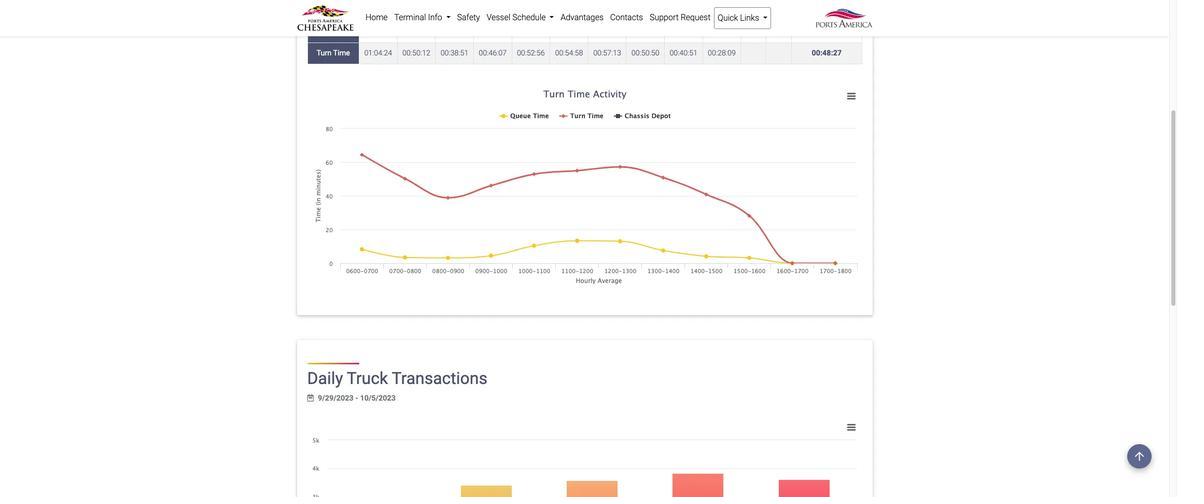 Task type: describe. For each thing, give the bounding box(es) containing it.
00:54:58
[[555, 49, 583, 58]]

0800
[[408, 10, 425, 19]]

00:07:34
[[632, 27, 660, 36]]

links
[[740, 13, 759, 23]]

terminal info
[[394, 12, 444, 22]]

info
[[428, 12, 442, 22]]

safety link
[[454, 7, 483, 28]]

turn
[[317, 49, 332, 58]]

contacts
[[610, 12, 643, 22]]

go to top image
[[1128, 444, 1152, 469]]

daily truck transactions
[[307, 369, 488, 389]]

queue
[[313, 27, 335, 36]]

terminal
[[394, 12, 426, 22]]

request
[[681, 12, 711, 22]]

vessel schedule link
[[483, 7, 557, 28]]

00:03:11
[[708, 27, 736, 36]]

00:07:07
[[812, 27, 842, 36]]

schedule
[[513, 12, 546, 22]]

vessel schedule
[[487, 12, 548, 22]]

home
[[366, 12, 388, 22]]

1200
[[561, 10, 578, 19]]

00:08:19
[[364, 27, 392, 36]]

support request link
[[647, 7, 714, 28]]

9/29/2023
[[318, 394, 354, 403]]

00:38:51
[[441, 49, 469, 58]]

00:13:04
[[593, 27, 621, 36]]

vessel
[[487, 12, 511, 22]]

quick links link
[[714, 7, 771, 29]]

advantages link
[[557, 7, 607, 28]]

advantages
[[561, 12, 604, 22]]

support
[[650, 12, 679, 22]]

1600
[[714, 10, 730, 19]]

00:13:21
[[555, 27, 583, 36]]

1400
[[637, 10, 654, 19]]

00:28:09
[[708, 49, 736, 58]]

9/29/2023 - 10/5/2023
[[318, 394, 396, 403]]

00:10:27
[[517, 27, 545, 36]]

1100
[[523, 10, 539, 19]]

00:04:06
[[670, 27, 698, 36]]

10/5/2023
[[360, 394, 396, 403]]

truck
[[347, 369, 388, 389]]

0700
[[370, 10, 387, 19]]



Task type: vqa. For each thing, say whether or not it's contained in the screenshot.
the accuracy
no



Task type: locate. For each thing, give the bounding box(es) containing it.
daily
[[307, 369, 343, 389]]

00:57:13
[[593, 49, 621, 58]]

time
[[336, 27, 353, 36], [333, 49, 350, 58]]

support request
[[650, 12, 711, 22]]

safety
[[457, 12, 480, 22]]

turn time
[[317, 49, 350, 58]]

quick
[[718, 13, 738, 23]]

1300
[[599, 10, 616, 19]]

01:04:24
[[364, 49, 392, 58]]

time right queue at the top of the page
[[336, 27, 353, 36]]

contacts link
[[607, 7, 647, 28]]

00:04:28
[[479, 27, 507, 36]]

1000
[[484, 10, 501, 19]]

00:50:12
[[402, 49, 430, 58]]

1700
[[745, 10, 762, 19]]

calendar week image
[[307, 395, 314, 402]]

00:03:12
[[441, 27, 469, 36]]

1 vertical spatial time
[[333, 49, 350, 58]]

00:52:56
[[517, 49, 545, 58]]

time for queue time
[[336, 27, 353, 36]]

transactions
[[392, 369, 488, 389]]

-
[[355, 394, 358, 403]]

0900
[[446, 10, 463, 19]]

1800
[[771, 10, 788, 19]]

00:46:07
[[479, 49, 507, 58]]

00:48:27
[[812, 49, 842, 58]]

time for turn time
[[333, 49, 350, 58]]

time right turn
[[333, 49, 350, 58]]

terminal info link
[[391, 7, 454, 28]]

home link
[[362, 7, 391, 28]]

00:50:50
[[632, 49, 660, 58]]

00:40:51
[[670, 49, 698, 58]]

1500
[[675, 10, 692, 19]]

0 vertical spatial time
[[336, 27, 353, 36]]

queue time
[[313, 27, 353, 36]]

quick links
[[718, 13, 761, 23]]



